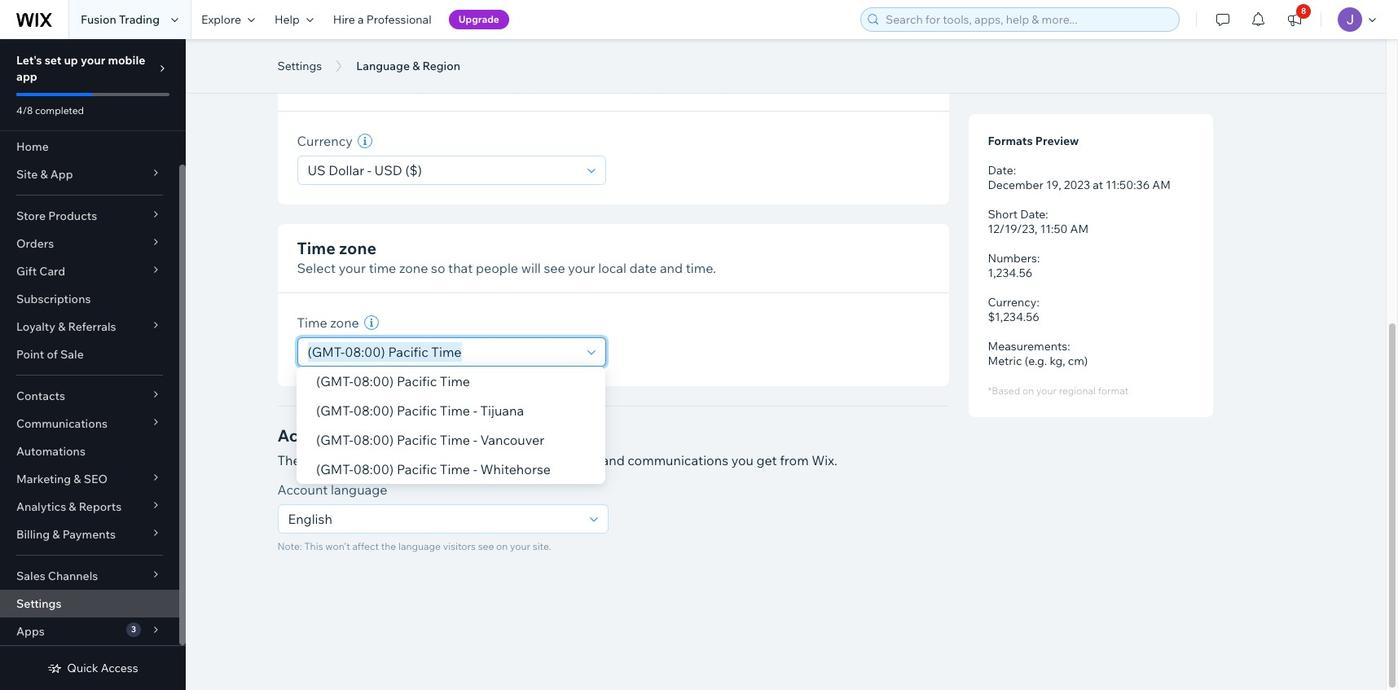 Task type: locate. For each thing, give the bounding box(es) containing it.
& inside popup button
[[58, 320, 66, 334]]

currency
[[370, 78, 423, 95]]

currency inside currency : $1,234.56
[[988, 295, 1037, 310]]

1 - from the top
[[473, 403, 477, 419]]

: for measurements
[[1068, 339, 1071, 354]]

account language up account
[[278, 425, 419, 446]]

you left get at the bottom of the page
[[732, 452, 754, 469]]

at
[[1093, 178, 1104, 192]]

*based
[[988, 385, 1021, 397]]

am right 11:50
[[1071, 222, 1089, 236]]

0 horizontal spatial that
[[448, 260, 473, 276]]

1 vertical spatial date
[[1021, 207, 1046, 222]]

gift
[[16, 264, 37, 279]]

: down formats
[[1014, 163, 1017, 178]]

: down numbers : 1,234.56
[[1037, 295, 1040, 310]]

0 vertical spatial on
[[702, 78, 717, 95]]

and right editor
[[602, 452, 625, 469]]

settings inside settings "link"
[[16, 597, 61, 611]]

4/8
[[16, 104, 33, 117]]

orders button
[[0, 230, 179, 258]]

numbers : 1,234.56
[[988, 251, 1040, 280]]

account language down account
[[278, 482, 388, 498]]

1 vertical spatial currency
[[297, 133, 353, 149]]

language down account
[[331, 482, 388, 498]]

you down region
[[426, 78, 448, 95]]

account language
[[278, 425, 419, 446], [278, 482, 388, 498]]

of
[[47, 347, 58, 362]]

home link
[[0, 133, 179, 161]]

currency down choose
[[297, 133, 353, 149]]

zone left so
[[399, 260, 428, 276]]

Search for tools, apps, help & more... field
[[881, 8, 1175, 31]]

list box containing (gmt-08:00) pacific time
[[296, 367, 605, 484]]

1 vertical spatial am
[[1071, 222, 1089, 236]]

3 (gmt- from the top
[[316, 432, 353, 448]]

& left reports on the bottom of the page
[[69, 500, 76, 514]]

0 vertical spatial that
[[604, 78, 629, 95]]

2 (gmt- from the top
[[316, 403, 353, 419]]

sale
[[60, 347, 84, 362]]

2 - from the top
[[473, 432, 477, 448]]

currency for currency choose the currency you accept for payments and that people see on your site.
[[297, 56, 369, 77]]

4 (gmt- from the top
[[316, 461, 353, 478]]

loyalty
[[16, 320, 55, 334]]

communications
[[628, 452, 729, 469]]

pacific for vancouver
[[396, 432, 437, 448]]

that right the payments
[[604, 78, 629, 95]]

0 vertical spatial the
[[347, 78, 367, 95]]

will
[[521, 260, 541, 276]]

: inside date : december 19, 2023 at 11:50:36 am
[[1014, 163, 1017, 178]]

account
[[278, 425, 342, 446], [278, 482, 328, 498]]

list box
[[296, 367, 605, 484]]

settings up choose
[[278, 59, 322, 73]]

currency
[[297, 56, 369, 77], [297, 133, 353, 149], [988, 295, 1037, 310]]

tijuana
[[480, 403, 524, 419]]

1 account language from the top
[[278, 425, 419, 446]]

08:00) down the (gmt-08:00) pacific time - tijuana
[[353, 432, 394, 448]]

pacific for tijuana
[[396, 403, 437, 419]]

08:00) up the (gmt-08:00) pacific time - tijuana
[[353, 373, 394, 390]]

december
[[988, 178, 1044, 192]]

region
[[423, 59, 461, 73]]

0 vertical spatial people
[[632, 78, 674, 95]]

1 horizontal spatial see
[[544, 260, 565, 276]]

1 horizontal spatial and
[[602, 452, 625, 469]]

let's set up your mobile app
[[16, 53, 145, 84]]

2 vertical spatial currency
[[988, 295, 1037, 310]]

2 vertical spatial on
[[496, 540, 508, 553]]

and right date
[[660, 260, 683, 276]]

account down the
[[278, 482, 328, 498]]

account up account
[[278, 425, 342, 446]]

1 horizontal spatial am
[[1153, 178, 1171, 192]]

products
[[48, 209, 97, 223]]

preview
[[1036, 134, 1079, 148]]

& left seo
[[74, 472, 81, 487]]

am
[[1153, 178, 1171, 192], [1071, 222, 1089, 236]]

None field
[[283, 505, 585, 533]]

site & app button
[[0, 161, 179, 188]]

account
[[303, 452, 352, 469]]

& inside popup button
[[74, 472, 81, 487]]

date
[[988, 163, 1014, 178], [1021, 207, 1046, 222]]

currency up choose
[[297, 56, 369, 77]]

currency for currency
[[297, 133, 353, 149]]

and inside time zone select your time zone so that people will see your local date and time.
[[660, 260, 683, 276]]

get
[[757, 452, 777, 469]]

apps
[[16, 624, 45, 639]]

1 horizontal spatial date
[[1021, 207, 1046, 222]]

set
[[45, 53, 61, 68]]

the account language affects your dashboard, editor and communications you get from wix.
[[278, 452, 838, 469]]

measurements : metric (e.g. kg, cm)
[[988, 339, 1089, 368]]

: inside the measurements : metric (e.g. kg, cm)
[[1068, 339, 1071, 354]]

zone down select
[[330, 315, 359, 331]]

site
[[16, 167, 38, 182]]

payments
[[515, 78, 576, 95]]

1 horizontal spatial people
[[632, 78, 674, 95]]

subscriptions
[[16, 292, 91, 306]]

language left the visitors
[[399, 540, 441, 553]]

1 vertical spatial and
[[660, 260, 683, 276]]

1 vertical spatial -
[[473, 432, 477, 448]]

automations link
[[0, 438, 179, 465]]

: right 1,234.56
[[1038, 251, 1040, 266]]

zone
[[339, 238, 377, 258], [399, 260, 428, 276], [330, 315, 359, 331]]

visitors
[[443, 540, 476, 553]]

and inside currency choose the currency you accept for payments and that people see on your site.
[[579, 78, 601, 95]]

- for tijuana
[[473, 403, 477, 419]]

dashboard,
[[489, 452, 559, 469]]

0 vertical spatial settings
[[278, 59, 322, 73]]

that right so
[[448, 260, 473, 276]]

communications button
[[0, 410, 179, 438]]

1 (gmt- from the top
[[316, 373, 353, 390]]

& right loyalty at left
[[58, 320, 66, 334]]

zone for time zone
[[330, 315, 359, 331]]

so
[[431, 260, 445, 276]]

am inside short date : 12/19/23, 11:50 am
[[1071, 222, 1089, 236]]

time up select
[[297, 238, 336, 258]]

that
[[604, 78, 629, 95], [448, 260, 473, 276]]

short date : 12/19/23, 11:50 am
[[988, 207, 1089, 236]]

1 horizontal spatial you
[[732, 452, 754, 469]]

accept
[[451, 78, 492, 95]]

am right 11:50:36
[[1153, 178, 1171, 192]]

1 vertical spatial settings
[[16, 597, 61, 611]]

help button
[[265, 0, 323, 39]]

settings down sales
[[16, 597, 61, 611]]

hire a professional link
[[323, 0, 441, 39]]

pacific up affects
[[396, 432, 437, 448]]

08:00) for (gmt-08:00) pacific time - whitehorse
[[353, 461, 394, 478]]

1 horizontal spatial the
[[381, 540, 396, 553]]

: inside short date : 12/19/23, 11:50 am
[[1046, 207, 1049, 222]]

completed
[[35, 104, 84, 117]]

2 pacific from the top
[[396, 403, 437, 419]]

billing & payments button
[[0, 521, 179, 549]]

1 vertical spatial site.
[[533, 540, 551, 553]]

1 horizontal spatial settings
[[278, 59, 322, 73]]

0 vertical spatial am
[[1153, 178, 1171, 192]]

0 vertical spatial site.
[[750, 78, 775, 95]]

0 vertical spatial -
[[473, 403, 477, 419]]

2 vertical spatial zone
[[330, 315, 359, 331]]

marketing
[[16, 472, 71, 487]]

: down 19, at the right of the page
[[1046, 207, 1049, 222]]

2 vertical spatial see
[[478, 540, 494, 553]]

0 horizontal spatial settings
[[16, 597, 61, 611]]

2 horizontal spatial on
[[1023, 385, 1035, 397]]

whitehorse
[[480, 461, 551, 478]]

0 horizontal spatial site.
[[533, 540, 551, 553]]

and right the payments
[[579, 78, 601, 95]]

time down choose your timezone settings field
[[440, 373, 470, 390]]

date right short
[[1021, 207, 1046, 222]]

08:00) for (gmt-08:00) pacific time
[[353, 373, 394, 390]]

home
[[16, 139, 49, 154]]

pacific for whitehorse
[[396, 461, 437, 478]]

Choose your currency field
[[303, 157, 582, 184]]

date down formats
[[988, 163, 1014, 178]]

pacific down "(gmt-08:00) pacific time - vancouver"
[[396, 461, 437, 478]]

time for (gmt-08:00) pacific time - tijuana
[[440, 403, 470, 419]]

1 08:00) from the top
[[353, 373, 394, 390]]

1 vertical spatial people
[[476, 260, 518, 276]]

1 horizontal spatial site.
[[750, 78, 775, 95]]

& inside popup button
[[40, 167, 48, 182]]

3 pacific from the top
[[396, 432, 437, 448]]

& right site
[[40, 167, 48, 182]]

regional
[[1059, 385, 1096, 397]]

analytics & reports
[[16, 500, 122, 514]]

0 horizontal spatial the
[[347, 78, 367, 95]]

point of sale
[[16, 347, 84, 362]]

1 vertical spatial see
[[544, 260, 565, 276]]

currency : $1,234.56
[[988, 295, 1040, 324]]

: inside currency : $1,234.56
[[1037, 295, 1040, 310]]

- for whitehorse
[[473, 461, 477, 478]]

0 vertical spatial you
[[426, 78, 448, 95]]

3 - from the top
[[473, 461, 477, 478]]

currency inside currency choose the currency you accept for payments and that people see on your site.
[[297, 56, 369, 77]]

0 horizontal spatial you
[[426, 78, 448, 95]]

4/8 completed
[[16, 104, 84, 117]]

editor
[[562, 452, 599, 469]]

- left vancouver
[[473, 432, 477, 448]]

& inside button
[[413, 59, 420, 73]]

2 vertical spatial -
[[473, 461, 477, 478]]

pacific up the (gmt-08:00) pacific time - tijuana
[[396, 373, 437, 390]]

& left region
[[413, 59, 420, 73]]

and
[[579, 78, 601, 95], [660, 260, 683, 276], [602, 452, 625, 469]]

trading
[[119, 12, 160, 27]]

4 pacific from the top
[[396, 461, 437, 478]]

time up "(gmt-08:00) pacific time - vancouver"
[[440, 403, 470, 419]]

1 vertical spatial account language
[[278, 482, 388, 498]]

: right kg,
[[1068, 339, 1071, 354]]

time zone select your time zone so that people will see your local date and time.
[[297, 238, 716, 276]]

0 vertical spatial zone
[[339, 238, 377, 258]]

: inside numbers : 1,234.56
[[1038, 251, 1040, 266]]

zone up time at the left of page
[[339, 238, 377, 258]]

on
[[702, 78, 717, 95], [1023, 385, 1035, 397], [496, 540, 508, 553]]

(gmt-
[[316, 373, 353, 390], [316, 403, 353, 419], [316, 432, 353, 448], [316, 461, 353, 478]]

- left whitehorse
[[473, 461, 477, 478]]

0 horizontal spatial date
[[988, 163, 1014, 178]]

& for billing
[[52, 527, 60, 542]]

2 horizontal spatial and
[[660, 260, 683, 276]]

& right billing
[[52, 527, 60, 542]]

reports
[[79, 500, 122, 514]]

: for numbers
[[1038, 251, 1040, 266]]

2 08:00) from the top
[[353, 403, 394, 419]]

loyalty & referrals
[[16, 320, 116, 334]]

1 horizontal spatial on
[[702, 78, 717, 95]]

2 vertical spatial and
[[602, 452, 625, 469]]

0 vertical spatial currency
[[297, 56, 369, 77]]

& for loyalty
[[58, 320, 66, 334]]

explore
[[201, 12, 241, 27]]

: for currency
[[1037, 295, 1040, 310]]

0 horizontal spatial people
[[476, 260, 518, 276]]

(gmt-08:00) pacific time - whitehorse
[[316, 461, 551, 478]]

currency down 1,234.56
[[988, 295, 1037, 310]]

1 horizontal spatial that
[[604, 78, 629, 95]]

date inside date : december 19, 2023 at 11:50:36 am
[[988, 163, 1014, 178]]

language & region button
[[348, 54, 469, 78]]

(gmt- for (gmt-08:00) pacific time - tijuana
[[316, 403, 353, 419]]

1 vertical spatial the
[[381, 540, 396, 553]]

time down "(gmt-08:00) pacific time - vancouver"
[[440, 461, 470, 478]]

(gmt- for (gmt-08:00) pacific time - whitehorse
[[316, 461, 353, 478]]

you inside currency choose the currency you accept for payments and that people see on your site.
[[426, 78, 448, 95]]

0 vertical spatial see
[[677, 78, 699, 95]]

3 08:00) from the top
[[353, 432, 394, 448]]

quick
[[67, 661, 98, 676]]

0 horizontal spatial on
[[496, 540, 508, 553]]

see
[[677, 78, 699, 95], [544, 260, 565, 276], [478, 540, 494, 553]]

local
[[598, 260, 627, 276]]

0 horizontal spatial and
[[579, 78, 601, 95]]

0 vertical spatial account
[[278, 425, 342, 446]]

1 vertical spatial account
[[278, 482, 328, 498]]

1 vertical spatial on
[[1023, 385, 1035, 397]]

seo
[[84, 472, 108, 487]]

08:00) down (gmt-08:00) pacific time
[[353, 403, 394, 419]]

orders
[[16, 236, 54, 251]]

0 vertical spatial date
[[988, 163, 1014, 178]]

the right "affect"
[[381, 540, 396, 553]]

the down language
[[347, 78, 367, 95]]

0 horizontal spatial am
[[1071, 222, 1089, 236]]

0 vertical spatial account language
[[278, 425, 419, 446]]

2 horizontal spatial see
[[677, 78, 699, 95]]

0 vertical spatial and
[[579, 78, 601, 95]]

time down select
[[297, 315, 327, 331]]

- left tijuana at the bottom of the page
[[473, 403, 477, 419]]

4 08:00) from the top
[[353, 461, 394, 478]]

$1,234.56
[[988, 310, 1040, 324]]

settings inside settings button
[[278, 59, 322, 73]]

time up affects
[[440, 432, 470, 448]]

pacific up "(gmt-08:00) pacific time - vancouver"
[[396, 403, 437, 419]]

analytics
[[16, 500, 66, 514]]

card
[[39, 264, 65, 279]]

08:00) right account
[[353, 461, 394, 478]]

1 vertical spatial that
[[448, 260, 473, 276]]

time for (gmt-08:00) pacific time - vancouver
[[440, 432, 470, 448]]



Task type: vqa. For each thing, say whether or not it's contained in the screenshot.
the bottommost you
yes



Task type: describe. For each thing, give the bounding box(es) containing it.
language down the (gmt-08:00) pacific time - tijuana
[[346, 425, 419, 446]]

3
[[131, 624, 136, 635]]

payments
[[62, 527, 116, 542]]

08:00) for (gmt-08:00) pacific time - vancouver
[[353, 432, 394, 448]]

currency choose the currency you accept for payments and that people see on your site.
[[297, 56, 775, 95]]

app
[[50, 167, 73, 182]]

upgrade button
[[449, 10, 509, 29]]

(gmt-08:00) pacific time - vancouver
[[316, 432, 544, 448]]

11:50:36
[[1106, 178, 1150, 192]]

site & app
[[16, 167, 73, 182]]

see inside time zone select your time zone so that people will see your local date and time.
[[544, 260, 565, 276]]

& for language
[[413, 59, 420, 73]]

note:
[[278, 540, 302, 553]]

help
[[275, 12, 300, 27]]

fusion trading
[[81, 12, 160, 27]]

that inside time zone select your time zone so that people will see your local date and time.
[[448, 260, 473, 276]]

0 horizontal spatial see
[[478, 540, 494, 553]]

affects
[[415, 452, 456, 469]]

2023
[[1064, 178, 1091, 192]]

(gmt-08:00) pacific time - tijuana
[[316, 403, 524, 419]]

site. inside currency choose the currency you accept for payments and that people see on your site.
[[750, 78, 775, 95]]

people inside currency choose the currency you accept for payments and that people see on your site.
[[632, 78, 674, 95]]

& for analytics
[[69, 500, 76, 514]]

date : december 19, 2023 at 11:50:36 am
[[988, 163, 1171, 192]]

2 account from the top
[[278, 482, 328, 498]]

that inside currency choose the currency you accept for payments and that people see on your site.
[[604, 78, 629, 95]]

the inside currency choose the currency you accept for payments and that people see on your site.
[[347, 78, 367, 95]]

1 pacific from the top
[[396, 373, 437, 390]]

am inside date : december 19, 2023 at 11:50:36 am
[[1153, 178, 1171, 192]]

settings for settings "link" in the left bottom of the page
[[16, 597, 61, 611]]

(gmt- for (gmt-08:00) pacific time
[[316, 373, 353, 390]]

1 account from the top
[[278, 425, 342, 446]]

short
[[988, 207, 1018, 222]]

on inside currency choose the currency you accept for payments and that people see on your site.
[[702, 78, 717, 95]]

*based on your regional format
[[988, 385, 1129, 397]]

hire
[[333, 12, 355, 27]]

cm)
[[1068, 354, 1089, 368]]

contacts button
[[0, 382, 179, 410]]

time inside time zone select your time zone so that people will see your local date and time.
[[297, 238, 336, 258]]

kg,
[[1050, 354, 1066, 368]]

& for marketing
[[74, 472, 81, 487]]

sales channels button
[[0, 562, 179, 590]]

date
[[630, 260, 657, 276]]

gift card
[[16, 264, 65, 279]]

up
[[64, 53, 78, 68]]

won't
[[325, 540, 350, 553]]

access
[[101, 661, 138, 676]]

measurements
[[988, 339, 1068, 354]]

channels
[[48, 569, 98, 584]]

sidebar element
[[0, 39, 186, 690]]

metric
[[988, 354, 1023, 368]]

19,
[[1047, 178, 1062, 192]]

store products button
[[0, 202, 179, 230]]

- for vancouver
[[473, 432, 477, 448]]

formats preview
[[988, 134, 1079, 148]]

zone for time zone select your time zone so that people will see your local date and time.
[[339, 238, 377, 258]]

(gmt-08:00) pacific time
[[316, 373, 470, 390]]

1 vertical spatial you
[[732, 452, 754, 469]]

time.
[[686, 260, 716, 276]]

08:00) for (gmt-08:00) pacific time - tijuana
[[353, 403, 394, 419]]

currency for currency : $1,234.56
[[988, 295, 1037, 310]]

1 vertical spatial zone
[[399, 260, 428, 276]]

billing
[[16, 527, 50, 542]]

11:50
[[1041, 222, 1068, 236]]

2 account language from the top
[[278, 482, 388, 498]]

sales
[[16, 569, 45, 584]]

settings for settings button
[[278, 59, 322, 73]]

Choose Your Timezone Settings field
[[303, 338, 582, 366]]

see inside currency choose the currency you accept for payments and that people see on your site.
[[677, 78, 699, 95]]

language down "(gmt-08:00) pacific time - vancouver"
[[355, 452, 412, 469]]

marketing & seo button
[[0, 465, 179, 493]]

professional
[[367, 12, 432, 27]]

(gmt- for (gmt-08:00) pacific time - vancouver
[[316, 432, 353, 448]]

1,234.56
[[988, 266, 1033, 280]]

a
[[358, 12, 364, 27]]

subscriptions link
[[0, 285, 179, 313]]

loyalty & referrals button
[[0, 313, 179, 341]]

the
[[278, 452, 301, 469]]

note: this won't affect the language visitors see on your site.
[[278, 540, 551, 553]]

quick access button
[[48, 661, 138, 676]]

communications
[[16, 417, 108, 431]]

let's
[[16, 53, 42, 68]]

point
[[16, 347, 44, 362]]

upgrade
[[459, 13, 500, 25]]

: for date
[[1014, 163, 1017, 178]]

time for (gmt-08:00) pacific time
[[440, 373, 470, 390]]

analytics & reports button
[[0, 493, 179, 521]]

mobile
[[108, 53, 145, 68]]

people inside time zone select your time zone so that people will see your local date and time.
[[476, 260, 518, 276]]

fusion
[[81, 12, 116, 27]]

billing & payments
[[16, 527, 116, 542]]

language
[[356, 59, 410, 73]]

time for (gmt-08:00) pacific time - whitehorse
[[440, 461, 470, 478]]

time zone
[[297, 315, 359, 331]]

for
[[495, 78, 512, 95]]

your inside currency choose the currency you accept for payments and that people see on your site.
[[720, 78, 747, 95]]

language & region
[[356, 59, 461, 73]]

settings button
[[269, 54, 330, 78]]

gift card button
[[0, 258, 179, 285]]

12/19/23,
[[988, 222, 1038, 236]]

sales channels
[[16, 569, 98, 584]]

vancouver
[[480, 432, 544, 448]]

date inside short date : 12/19/23, 11:50 am
[[1021, 207, 1046, 222]]

& for site
[[40, 167, 48, 182]]

quick access
[[67, 661, 138, 676]]

your inside let's set up your mobile app
[[81, 53, 105, 68]]



